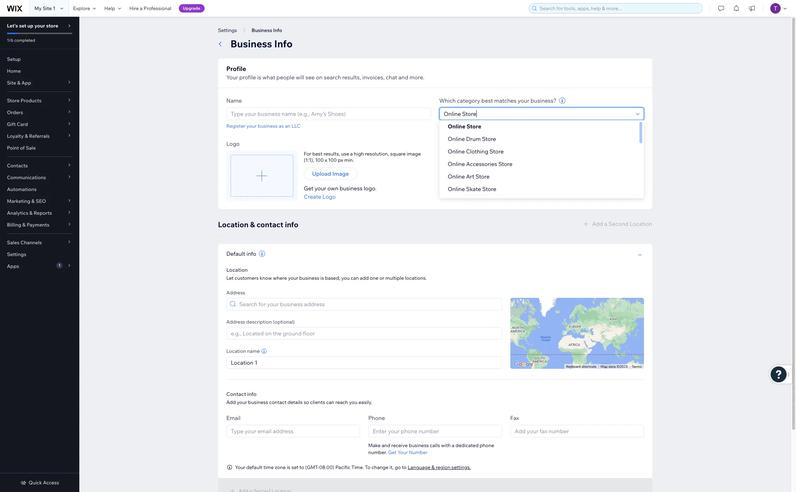 Task type: vqa. For each thing, say whether or not it's contained in the screenshot.
right PLAN
no



Task type: describe. For each thing, give the bounding box(es) containing it.
logo.
[[364, 185, 377, 192]]

your for profile
[[227, 74, 238, 81]]

name
[[247, 348, 260, 355]]

it,
[[390, 465, 394, 471]]

settings for settings button
[[218, 27, 237, 33]]

referrals
[[29, 133, 50, 139]]

2 to from the left
[[402, 465, 407, 471]]

results, inside for best results, use a high resolution, square image (1:1), 100 x 100 px min.
[[324, 151, 340, 157]]

reach
[[336, 400, 348, 406]]

high
[[354, 151, 364, 157]]

will
[[296, 74, 305, 81]]

store products button
[[0, 95, 79, 107]]

1/6 completed
[[7, 38, 35, 43]]

pacific
[[336, 465, 351, 471]]

can inside contact info add your business contact details so clients can reach you easily.
[[327, 400, 335, 406]]

1 horizontal spatial set
[[292, 465, 299, 471]]

let's set up your store
[[7, 23, 58, 29]]

settings button
[[215, 25, 241, 36]]

0 horizontal spatial logo
[[227, 140, 240, 147]]

products
[[21, 98, 42, 104]]

chat
[[386, 74, 398, 81]]

let's
[[7, 23, 18, 29]]

drum
[[467, 136, 481, 142]]

help button
[[100, 0, 125, 17]]

my site 1
[[34, 5, 55, 11]]

set inside the sidebar element
[[19, 23, 26, 29]]

business inside location let customers know where your business is based, you can add one or multiple locations.
[[300, 275, 320, 281]]

1 100 from the left
[[315, 157, 324, 163]]

Add your location name field
[[229, 357, 500, 369]]

contact inside contact info add your business contact details so clients can reach you easily.
[[269, 400, 287, 406]]

as
[[279, 123, 284, 129]]

business inside contact info add your business contact details so clients can reach you easily.
[[248, 400, 268, 406]]

business info inside button
[[252, 27, 282, 33]]

& for site
[[17, 80, 20, 86]]

add
[[227, 400, 236, 406]]

your inside get your own business logo. create logo
[[315, 185, 327, 192]]

x
[[325, 157, 327, 163]]

hire a professional link
[[125, 0, 176, 17]]

resolution,
[[365, 151, 389, 157]]

billing & payments
[[7, 222, 49, 228]]

short
[[440, 131, 454, 138]]

Describe your business here. What makes it great? Use short catchy text to tell people what you do or offer. text field
[[440, 142, 644, 192]]

which category best matches your business?
[[440, 97, 557, 104]]

Type your email address field
[[229, 426, 358, 438]]

up
[[27, 23, 33, 29]]

1 horizontal spatial best
[[482, 97, 494, 104]]

category
[[458, 97, 481, 104]]

square
[[391, 151, 406, 157]]

2 vertical spatial your
[[235, 465, 246, 471]]

upgrade button
[[179, 4, 205, 13]]

where
[[273, 275, 287, 281]]

a inside for best results, use a high resolution, square image (1:1), 100 x 100 px min.
[[351, 151, 353, 157]]

& for billing
[[22, 222, 26, 228]]

marketing & seo button
[[0, 195, 79, 207]]

store inside "popup button"
[[7, 98, 20, 104]]

upload
[[313, 170, 332, 177]]

multiple
[[386, 275, 404, 281]]

phone
[[369, 415, 385, 422]]

online art store
[[448, 173, 490, 180]]

more.
[[410, 74, 425, 81]]

analytics
[[7, 210, 28, 216]]

use
[[341, 151, 350, 157]]

& left "region"
[[432, 465, 435, 471]]

best inside for best results, use a high resolution, square image (1:1), 100 x 100 px min.
[[313, 151, 323, 157]]

number
[[409, 450, 428, 456]]

seo
[[36, 198, 46, 204]]

automations
[[7, 186, 37, 193]]

store for online accessories store
[[499, 161, 513, 168]]

px
[[338, 157, 344, 163]]

orders button
[[0, 107, 79, 118]]

list box containing online store
[[440, 120, 645, 208]]

your for get
[[398, 450, 408, 456]]

map region
[[478, 266, 656, 444]]

store for online art store
[[476, 173, 490, 180]]

default
[[227, 250, 246, 257]]

a inside the make and receive business calls with a dedicated phone number.
[[452, 443, 455, 449]]

google image
[[513, 360, 536, 369]]

communications
[[7, 175, 46, 181]]

marketing
[[7, 198, 30, 204]]

0 vertical spatial contact
[[257, 220, 284, 229]]

store
[[46, 23, 58, 29]]

create logo button
[[304, 193, 336, 201]]

profile
[[227, 65, 246, 73]]

online for online skate store
[[448, 186, 465, 193]]

time
[[264, 465, 274, 471]]

home
[[7, 68, 21, 74]]

you inside location let customers know where your business is based, you can add one or multiple locations.
[[342, 275, 350, 281]]

logo inside get your own business logo. create logo
[[323, 193, 336, 200]]

1/6
[[7, 38, 13, 43]]

& for loyalty
[[25, 133, 28, 139]]

contacts button
[[0, 160, 79, 172]]

Enter your business or website type field
[[442, 108, 634, 120]]

accessories
[[467, 161, 498, 168]]

get for get your number
[[389, 450, 397, 456]]

1 inside the sidebar element
[[59, 263, 60, 268]]

beauty
[[467, 198, 485, 205]]

business inside button
[[252, 27, 272, 33]]

hire
[[129, 5, 139, 11]]

sales channels
[[7, 240, 42, 246]]

image
[[407, 151, 421, 157]]

app
[[22, 80, 31, 86]]

settings for settings link
[[7, 251, 26, 258]]

08:00)
[[320, 465, 335, 471]]

map
[[601, 365, 608, 369]]

dedicated
[[456, 443, 479, 449]]

analytics & reports
[[7, 210, 52, 216]]

1 vertical spatial business info
[[231, 38, 293, 50]]

go
[[395, 465, 401, 471]]

online accessories store
[[448, 161, 513, 168]]

gift card button
[[0, 118, 79, 130]]

Search for your business address field
[[237, 299, 500, 310]]

register your business as an llc
[[227, 123, 301, 129]]

(optional)
[[273, 319, 295, 325]]

reports
[[34, 210, 52, 216]]

description for short
[[456, 131, 485, 138]]

2 vertical spatial is
[[287, 465, 291, 471]]

map data ©2023
[[601, 365, 628, 369]]

site & app
[[7, 80, 31, 86]]

chars)
[[499, 131, 515, 138]]

search
[[324, 74, 341, 81]]

your inside contact info add your business contact details so clients can reach you easily.
[[237, 400, 247, 406]]

sales channels button
[[0, 237, 79, 249]]

data
[[609, 365, 617, 369]]

online drum store
[[448, 136, 496, 142]]

info for default info
[[247, 250, 257, 257]]

make and receive business calls with a dedicated phone number.
[[369, 443, 495, 456]]



Task type: locate. For each thing, give the bounding box(es) containing it.
your down contact
[[237, 400, 247, 406]]

store for online clothing store
[[490, 148, 504, 155]]

3 online from the top
[[448, 148, 465, 155]]

2 address from the top
[[227, 319, 245, 325]]

to left (gmt-
[[300, 465, 305, 471]]

0 horizontal spatial 1
[[53, 5, 55, 11]]

list box
[[440, 120, 645, 208]]

online up online art store
[[448, 161, 465, 168]]

your right register
[[247, 123, 257, 129]]

your up create logo button on the top
[[315, 185, 327, 192]]

sale
[[26, 145, 36, 151]]

0 vertical spatial address
[[227, 290, 245, 296]]

1 vertical spatial info
[[247, 250, 257, 257]]

info for contact info add your business contact details so clients can reach you easily.
[[248, 391, 257, 398]]

1 online from the top
[[448, 123, 466, 130]]

business down image at the top left of the page
[[340, 185, 363, 192]]

business right add
[[248, 400, 268, 406]]

0 vertical spatial is
[[257, 74, 262, 81]]

0 vertical spatial settings
[[218, 27, 237, 33]]

and
[[399, 74, 409, 81], [382, 443, 391, 449]]

is inside location let customers know where your business is based, you can add one or multiple locations.
[[321, 275, 324, 281]]

online for online store
[[448, 123, 466, 130]]

get for get your own business logo. create logo
[[304, 185, 314, 192]]

best left matches
[[482, 97, 494, 104]]

point of sale
[[7, 145, 36, 151]]

get inside get your own business logo. create logo
[[304, 185, 314, 192]]

billing
[[7, 222, 21, 228]]

for
[[304, 151, 312, 157]]

1 to from the left
[[300, 465, 305, 471]]

Enter your phone number field
[[371, 426, 500, 438]]

1 horizontal spatial 100
[[329, 157, 337, 163]]

0 vertical spatial info
[[273, 27, 282, 33]]

your down profile
[[227, 74, 238, 81]]

1 vertical spatial description
[[246, 319, 272, 325]]

your right up in the left top of the page
[[34, 23, 45, 29]]

0 vertical spatial business
[[252, 27, 272, 33]]

100 right x
[[329, 157, 337, 163]]

address for address
[[227, 290, 245, 296]]

set
[[19, 23, 26, 29], [292, 465, 299, 471]]

loyalty & referrals
[[7, 133, 50, 139]]

2 horizontal spatial is
[[321, 275, 324, 281]]

register your business as an llc link
[[227, 123, 301, 129]]

business
[[258, 123, 278, 129], [340, 185, 363, 192], [300, 275, 320, 281], [248, 400, 268, 406], [409, 443, 429, 449]]

location
[[218, 220, 249, 229], [227, 267, 248, 273], [227, 348, 246, 355]]

explore
[[73, 5, 90, 11]]

site
[[43, 5, 52, 11], [7, 80, 16, 86]]

& left seo
[[31, 198, 35, 204]]

1 horizontal spatial results,
[[343, 74, 361, 81]]

location let customers know where your business is based, you can add one or multiple locations.
[[227, 267, 427, 281]]

0 vertical spatial and
[[399, 74, 409, 81]]

setup link
[[0, 53, 79, 65]]

0 horizontal spatial settings
[[7, 251, 26, 258]]

business down business info button
[[231, 38, 272, 50]]

5 online from the top
[[448, 173, 465, 180]]

1 horizontal spatial get
[[389, 450, 397, 456]]

set left up in the left top of the page
[[19, 23, 26, 29]]

easily.
[[359, 400, 373, 406]]

0 horizontal spatial to
[[300, 465, 305, 471]]

& inside popup button
[[17, 80, 20, 86]]

1 vertical spatial can
[[327, 400, 335, 406]]

a right with
[[452, 443, 455, 449]]

location left name
[[227, 348, 246, 355]]

can left reach
[[327, 400, 335, 406]]

1 vertical spatial is
[[321, 275, 324, 281]]

clients
[[310, 400, 325, 406]]

1 vertical spatial get
[[389, 450, 397, 456]]

online store
[[448, 123, 482, 130]]

address
[[227, 290, 245, 296], [227, 319, 245, 325]]

0 vertical spatial info
[[285, 220, 299, 229]]

settings.
[[452, 465, 471, 471]]

address for address description (optional)
[[227, 319, 245, 325]]

store products
[[7, 98, 42, 104]]

©2023
[[617, 365, 628, 369]]

clothing
[[467, 148, 489, 155]]

business left based,
[[300, 275, 320, 281]]

& up default info
[[250, 220, 255, 229]]

see
[[306, 74, 315, 81]]

can left add
[[351, 275, 359, 281]]

to
[[300, 465, 305, 471], [402, 465, 407, 471]]

communications button
[[0, 172, 79, 184]]

settings inside the sidebar element
[[7, 251, 26, 258]]

which
[[440, 97, 456, 104]]

online skate store
[[448, 186, 497, 193]]

short description (150 chars)
[[440, 131, 515, 138]]

0 horizontal spatial site
[[7, 80, 16, 86]]

& left reports
[[29, 210, 33, 216]]

0 vertical spatial results,
[[343, 74, 361, 81]]

4 online from the top
[[448, 161, 465, 168]]

0 horizontal spatial and
[[382, 443, 391, 449]]

1 vertical spatial 1
[[59, 263, 60, 268]]

1 right my
[[53, 5, 55, 11]]

e.g., Located on the ground floor field
[[229, 328, 500, 340]]

location name
[[227, 348, 260, 355]]

business right settings button
[[252, 27, 272, 33]]

contact
[[227, 391, 246, 398]]

store right beauty
[[486, 198, 500, 205]]

6 online from the top
[[448, 186, 465, 193]]

& inside dropdown button
[[25, 133, 28, 139]]

you inside contact info add your business contact details so clients can reach you easily.
[[350, 400, 358, 406]]

sidebar element
[[0, 17, 79, 493]]

1 horizontal spatial to
[[402, 465, 407, 471]]

online for online beauty store
[[448, 198, 465, 205]]

1 vertical spatial business
[[231, 38, 272, 50]]

location for let
[[227, 267, 248, 273]]

and up the 'number.'
[[382, 443, 391, 449]]

2 vertical spatial info
[[248, 391, 257, 398]]

business inside get your own business logo. create logo
[[340, 185, 363, 192]]

store right art on the top of the page
[[476, 173, 490, 180]]

customers
[[235, 275, 259, 281]]

store for online skate store
[[483, 186, 497, 193]]

image
[[333, 170, 349, 177]]

keyboard shortcuts
[[567, 365, 597, 369]]

a right use
[[351, 151, 353, 157]]

know
[[260, 275, 272, 281]]

store for online drum store
[[482, 136, 496, 142]]

0 horizontal spatial set
[[19, 23, 26, 29]]

info
[[273, 27, 282, 33], [275, 38, 293, 50]]

0 vertical spatial get
[[304, 185, 314, 192]]

and inside the make and receive business calls with a dedicated phone number.
[[382, 443, 391, 449]]

business inside the make and receive business calls with a dedicated phone number.
[[409, 443, 429, 449]]

1 vertical spatial a
[[351, 151, 353, 157]]

location for name
[[227, 348, 246, 355]]

Search for tools, apps, help & more... field
[[538, 3, 701, 13]]

your down receive at the bottom of page
[[398, 450, 408, 456]]

logo down register
[[227, 140, 240, 147]]

1 horizontal spatial is
[[287, 465, 291, 471]]

online for online accessories store
[[448, 161, 465, 168]]

1 vertical spatial location
[[227, 267, 248, 273]]

1 vertical spatial set
[[292, 465, 299, 471]]

you right reach
[[350, 400, 358, 406]]

1 vertical spatial settings
[[7, 251, 26, 258]]

description left (optional) at the bottom left of the page
[[246, 319, 272, 325]]

0 vertical spatial business info
[[252, 27, 282, 33]]

0 horizontal spatial description
[[246, 319, 272, 325]]

1 vertical spatial info
[[275, 38, 293, 50]]

settings
[[218, 27, 237, 33], [7, 251, 26, 258]]

(150
[[486, 131, 497, 138]]

store up orders
[[7, 98, 20, 104]]

online left skate
[[448, 186, 465, 193]]

& for location
[[250, 220, 255, 229]]

and right chat in the left top of the page
[[399, 74, 409, 81]]

0 horizontal spatial is
[[257, 74, 262, 81]]

set right the zone
[[292, 465, 299, 471]]

change
[[372, 465, 389, 471]]

& for analytics
[[29, 210, 33, 216]]

& left 'app' at the top left of page
[[17, 80, 20, 86]]

settings inside button
[[218, 27, 237, 33]]

0 vertical spatial logo
[[227, 140, 240, 147]]

is left based,
[[321, 275, 324, 281]]

site inside popup button
[[7, 80, 16, 86]]

home link
[[0, 65, 79, 77]]

is right the zone
[[287, 465, 291, 471]]

to right "go"
[[402, 465, 407, 471]]

description for address
[[246, 319, 272, 325]]

online beauty store
[[448, 198, 500, 205]]

0 vertical spatial location
[[218, 220, 249, 229]]

info inside contact info add your business contact details so clients can reach you easily.
[[248, 391, 257, 398]]

fax
[[511, 415, 520, 422]]

automations link
[[0, 184, 79, 195]]

0 vertical spatial can
[[351, 275, 359, 281]]

what
[[263, 74, 276, 81]]

a right hire
[[140, 5, 143, 11]]

2 horizontal spatial a
[[452, 443, 455, 449]]

email
[[227, 415, 241, 422]]

store for online beauty store
[[486, 198, 500, 205]]

you right based,
[[342, 275, 350, 281]]

0 vertical spatial set
[[19, 23, 26, 29]]

your default time zone is set to (gmt-08:00) pacific time. to change it, go to language & region settings.
[[235, 465, 471, 471]]

quick access
[[29, 480, 59, 486]]

& inside "dropdown button"
[[31, 198, 35, 204]]

a inside 'hire a professional' link
[[140, 5, 143, 11]]

0 vertical spatial site
[[43, 5, 52, 11]]

1 vertical spatial address
[[227, 319, 245, 325]]

card
[[17, 121, 28, 127]]

your inside the sidebar element
[[34, 23, 45, 29]]

for best results, use a high resolution, square image (1:1), 100 x 100 px min.
[[304, 151, 421, 163]]

location up default
[[218, 220, 249, 229]]

art
[[467, 173, 475, 180]]

business up number at bottom right
[[409, 443, 429, 449]]

0 horizontal spatial 100
[[315, 157, 324, 163]]

your right where
[[288, 275, 299, 281]]

invoices,
[[363, 74, 385, 81]]

store down "(150"
[[490, 148, 504, 155]]

2 100 from the left
[[329, 157, 337, 163]]

0 vertical spatial description
[[456, 131, 485, 138]]

marketing & seo
[[7, 198, 46, 204]]

1 vertical spatial results,
[[324, 151, 340, 157]]

online for online clothing store
[[448, 148, 465, 155]]

your inside location let customers know where your business is based, you can add one or multiple locations.
[[288, 275, 299, 281]]

1 down settings link
[[59, 263, 60, 268]]

is
[[257, 74, 262, 81], [321, 275, 324, 281], [287, 465, 291, 471]]

based,
[[325, 275, 341, 281]]

online for online drum store
[[448, 136, 465, 142]]

address down let
[[227, 290, 245, 296]]

1 vertical spatial logo
[[323, 193, 336, 200]]

can inside location let customers know where your business is based, you can add one or multiple locations.
[[351, 275, 359, 281]]

my
[[34, 5, 42, 11]]

store right skate
[[483, 186, 497, 193]]

1 address from the top
[[227, 290, 245, 296]]

gift
[[7, 121, 16, 127]]

default
[[247, 465, 263, 471]]

is inside profile your profile is what people will see on search results, invoices, chat and more.
[[257, 74, 262, 81]]

get down receive at the bottom of page
[[389, 450, 397, 456]]

0 vertical spatial best
[[482, 97, 494, 104]]

2 vertical spatial location
[[227, 348, 246, 355]]

store right accessories
[[499, 161, 513, 168]]

7 online from the top
[[448, 198, 465, 205]]

online down online store
[[448, 136, 465, 142]]

your left default
[[235, 465, 246, 471]]

orders
[[7, 109, 23, 116]]

1 horizontal spatial logo
[[323, 193, 336, 200]]

1 horizontal spatial site
[[43, 5, 52, 11]]

1 horizontal spatial can
[[351, 275, 359, 281]]

1 horizontal spatial 1
[[59, 263, 60, 268]]

online left art on the top of the page
[[448, 173, 465, 180]]

best right for
[[313, 151, 323, 157]]

0 horizontal spatial best
[[313, 151, 323, 157]]

location up let
[[227, 267, 248, 273]]

store up short description (150 chars)
[[467, 123, 482, 130]]

1 vertical spatial best
[[313, 151, 323, 157]]

online for online art store
[[448, 173, 465, 180]]

gift card
[[7, 121, 28, 127]]

results, right "search"
[[343, 74, 361, 81]]

so
[[304, 400, 309, 406]]

100 left x
[[315, 157, 324, 163]]

business info button
[[248, 25, 286, 36]]

1 vertical spatial contact
[[269, 400, 287, 406]]

phone
[[480, 443, 495, 449]]

your inside profile your profile is what people will see on search results, invoices, chat and more.
[[227, 74, 238, 81]]

analytics & reports button
[[0, 207, 79, 219]]

is left what
[[257, 74, 262, 81]]

Add your fax number field
[[513, 426, 642, 438]]

& right the loyalty
[[25, 133, 28, 139]]

1 vertical spatial you
[[350, 400, 358, 406]]

1 vertical spatial your
[[398, 450, 408, 456]]

language & region settings. button
[[408, 465, 471, 471]]

store right 'drum'
[[482, 136, 496, 142]]

people
[[277, 74, 295, 81]]

time.
[[352, 465, 364, 471]]

register
[[227, 123, 246, 129]]

online down the short
[[448, 148, 465, 155]]

address up location name
[[227, 319, 245, 325]]

1 horizontal spatial description
[[456, 131, 485, 138]]

0 vertical spatial 1
[[53, 5, 55, 11]]

results, inside profile your profile is what people will see on search results, invoices, chat and more.
[[343, 74, 361, 81]]

0 horizontal spatial results,
[[324, 151, 340, 157]]

of
[[20, 145, 25, 151]]

1 horizontal spatial a
[[351, 151, 353, 157]]

& for marketing
[[31, 198, 35, 204]]

and inside profile your profile is what people will see on search results, invoices, chat and more.
[[399, 74, 409, 81]]

business left 'as'
[[258, 123, 278, 129]]

0 vertical spatial your
[[227, 74, 238, 81]]

site down 'home'
[[7, 80, 16, 86]]

location inside location let customers know where your business is based, you can add one or multiple locations.
[[227, 267, 248, 273]]

info
[[285, 220, 299, 229], [247, 250, 257, 257], [248, 391, 257, 398]]

site right my
[[43, 5, 52, 11]]

1 horizontal spatial settings
[[218, 27, 237, 33]]

2 online from the top
[[448, 136, 465, 142]]

get up create
[[304, 185, 314, 192]]

upload image
[[313, 170, 349, 177]]

info inside button
[[273, 27, 282, 33]]

1 horizontal spatial and
[[399, 74, 409, 81]]

1 vertical spatial site
[[7, 80, 16, 86]]

location for &
[[218, 220, 249, 229]]

0 horizontal spatial can
[[327, 400, 335, 406]]

default info
[[227, 250, 257, 257]]

let
[[227, 275, 234, 281]]

0 vertical spatial you
[[342, 275, 350, 281]]

your right matches
[[518, 97, 530, 104]]

0 vertical spatial a
[[140, 5, 143, 11]]

description down online store
[[456, 131, 485, 138]]

(1:1),
[[304, 157, 314, 163]]

online up the short
[[448, 123, 466, 130]]

2 vertical spatial a
[[452, 443, 455, 449]]

0 horizontal spatial a
[[140, 5, 143, 11]]

zone
[[275, 465, 286, 471]]

1 vertical spatial and
[[382, 443, 391, 449]]

payments
[[27, 222, 49, 228]]

business info
[[252, 27, 282, 33], [231, 38, 293, 50]]

online left beauty
[[448, 198, 465, 205]]

results, left use
[[324, 151, 340, 157]]

logo down own
[[323, 193, 336, 200]]

contact
[[257, 220, 284, 229], [269, 400, 287, 406]]

Type your business name (e.g., Amy's Shoes) field
[[229, 108, 429, 120]]

0 horizontal spatial get
[[304, 185, 314, 192]]

make
[[369, 443, 381, 449]]

& right billing
[[22, 222, 26, 228]]



